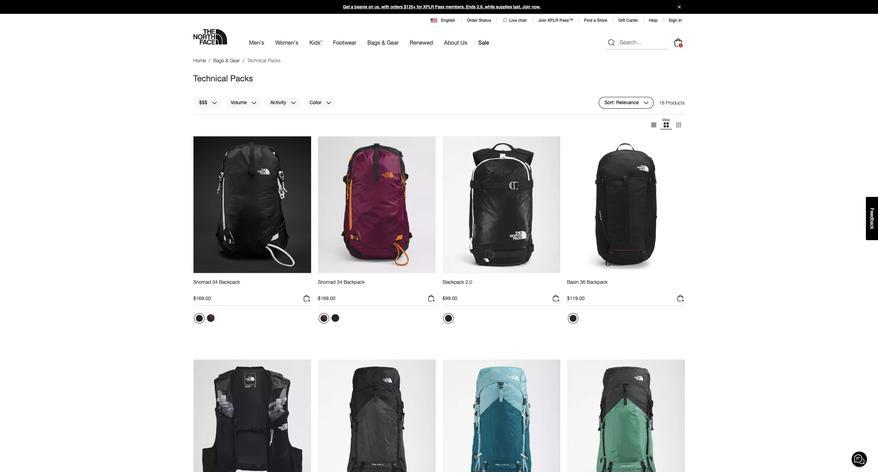 Task type: vqa. For each thing, say whether or not it's contained in the screenshot.
the "can"
no



Task type: locate. For each thing, give the bounding box(es) containing it.
bags up the technical packs
[[213, 57, 224, 63]]

k
[[870, 227, 875, 229]]

tnf black/tnf white image
[[332, 314, 339, 322], [445, 315, 452, 322]]

tnf black/tnf white image down $99.00
[[445, 315, 452, 322]]

b
[[870, 219, 875, 222]]

relevance
[[616, 99, 639, 105]]

technical down men's link
[[247, 57, 266, 63]]

1 snomad 34 backpack from the left
[[193, 279, 240, 285]]

e up b
[[870, 214, 875, 216]]

backpack
[[219, 279, 240, 285], [344, 279, 365, 285], [587, 279, 608, 285]]

0 horizontal spatial tnf black/tnf white image
[[332, 314, 339, 322]]

/ left technical packs element
[[243, 57, 244, 63]]

0 horizontal spatial bags & gear link
[[213, 57, 240, 63]]

snomad 34 backpack button up boysenberry/tnf black radio
[[193, 279, 240, 292]]

tnf black/tnf white image inside radio
[[445, 315, 452, 322]]

$169.00 for snomad 34 backpack button related to snomad 34 backpack image associated with boysenberry/tnf black radio $169.00 dropdown button
[[193, 295, 211, 301]]

2 34 from the left
[[337, 279, 342, 285]]

in
[[679, 18, 682, 23]]

2 $169.00 from the left
[[318, 295, 336, 301]]

$choose color$ option group
[[193, 313, 217, 327], [318, 313, 342, 327]]

0 vertical spatial xplr
[[423, 5, 434, 9]]

1 horizontal spatial snomad
[[318, 279, 336, 285]]

2 $choose color$ option group from the left
[[318, 313, 342, 327]]

gear up the technical packs
[[230, 57, 240, 63]]

xplr
[[423, 5, 434, 9], [548, 18, 559, 23]]

xplr right for
[[423, 5, 434, 9]]

find a store link
[[584, 18, 608, 23]]

0 horizontal spatial snomad
[[193, 279, 211, 285]]

0 horizontal spatial boysenberry/tnf black image
[[207, 314, 214, 322]]

tnf black/tnf white radio left boysenberry/tnf black radio
[[194, 313, 204, 324]]

0 horizontal spatial $169.00
[[193, 295, 211, 301]]

0 vertical spatial &
[[382, 39, 385, 46]]

0 horizontal spatial technical
[[193, 73, 228, 83]]

color
[[310, 99, 322, 105]]

0 horizontal spatial snomad 34 backpack
[[193, 279, 240, 285]]

0 vertical spatial technical
[[247, 57, 266, 63]]

1 horizontal spatial packs
[[268, 57, 281, 63]]

1 $169.00 from the left
[[193, 295, 211, 301]]

1 34 from the left
[[212, 279, 218, 285]]

1 snomad 34 backpack button from the left
[[193, 279, 240, 292]]

$169.00 up boysenberry/tnf black option
[[318, 295, 336, 301]]

d
[[870, 216, 875, 219]]

1 horizontal spatial backpack
[[344, 279, 365, 285]]

1 horizontal spatial $choose color$ option group
[[318, 313, 342, 327]]

boysenberry/tnf black image
[[207, 314, 214, 322], [320, 315, 327, 322]]

find a store
[[584, 18, 608, 23]]

18 products
[[659, 100, 685, 105]]

xplr left pass™
[[548, 18, 559, 23]]

0 vertical spatial bags & gear link
[[368, 33, 399, 52]]

gear left renewed
[[387, 39, 399, 46]]

snomad 34 backpack button up tnf black/tnf white option
[[318, 279, 365, 292]]

bags & gear link
[[368, 33, 399, 52], [213, 57, 240, 63]]

boysenberry/tnf black image left tnf black/tnf white option
[[320, 315, 327, 322]]

1 snomad 34 backpack image from the left
[[193, 136, 311, 274]]

1 vertical spatial technical
[[193, 73, 228, 83]]

0 vertical spatial join
[[523, 5, 531, 9]]

status
[[479, 18, 491, 23]]

34 for boysenberry/tnf black radio
[[212, 279, 218, 285]]

technical
[[247, 57, 266, 63], [193, 73, 228, 83]]

bags
[[368, 39, 380, 46], [213, 57, 224, 63]]

$125+
[[404, 5, 416, 9]]

0 horizontal spatial &
[[225, 57, 228, 63]]

0 horizontal spatial $169.00 button
[[193, 294, 311, 306]]

1 vertical spatial join
[[539, 18, 547, 23]]

1 horizontal spatial join
[[539, 18, 547, 23]]

1 horizontal spatial 34
[[337, 279, 342, 285]]

a
[[351, 5, 353, 9], [594, 18, 596, 23], [870, 222, 875, 224]]

while
[[485, 5, 495, 9]]

1 horizontal spatial /
[[243, 57, 244, 63]]

boysenberry/tnf black image for boysenberry/tnf black radio
[[207, 314, 214, 322]]

1 snomad from the left
[[193, 279, 211, 285]]

f e e d b a c k button
[[866, 197, 878, 240]]

sort: relevance
[[605, 99, 639, 105]]

2 snomad 34 backpack button from the left
[[318, 279, 365, 292]]

2 $169.00 button from the left
[[318, 294, 436, 306]]

1 vertical spatial xplr
[[548, 18, 559, 23]]

1 horizontal spatial gear
[[387, 39, 399, 46]]

1 trail lite 50 backpack image from the left
[[318, 359, 436, 472]]

1 horizontal spatial tnf black/tnf white radio
[[443, 313, 454, 324]]

1 horizontal spatial technical
[[247, 57, 266, 63]]

1 horizontal spatial tnf black/tnf white image
[[445, 315, 452, 322]]

Boysenberry/TNF Black radio
[[205, 313, 216, 324]]

2 snomad 34 backpack from the left
[[318, 279, 365, 285]]

1 vertical spatial bags & gear link
[[213, 57, 240, 63]]

basin
[[567, 279, 579, 285]]

footwear link
[[333, 33, 356, 52]]

help
[[649, 18, 658, 23]]

0 horizontal spatial 34
[[212, 279, 218, 285]]

snomad 34 backpack
[[193, 279, 240, 285], [318, 279, 365, 285]]

0 horizontal spatial snomad 34 backpack image
[[193, 136, 311, 274]]

1 horizontal spatial trail lite 50 backpack image
[[567, 359, 685, 472]]

1 horizontal spatial bags
[[368, 39, 380, 46]]

0 horizontal spatial snomad 34 backpack button
[[193, 279, 240, 292]]

about
[[444, 39, 459, 46]]

1 horizontal spatial snomad 34 backpack button
[[318, 279, 365, 292]]

men's link
[[249, 33, 264, 52]]

tnf black/tnf white image inside option
[[332, 314, 339, 322]]

$$$
[[199, 99, 207, 105]]

a right find at the right top of the page
[[594, 18, 596, 23]]

$169.00 button for snomad 34 backpack button corresponding to snomad 34 backpack image for tnf black/tnf white option
[[318, 294, 436, 306]]

1 vertical spatial &
[[225, 57, 228, 63]]

tnf black/tnf white image for tnf black/tnf white option
[[332, 314, 339, 322]]

0 horizontal spatial backpack
[[219, 279, 240, 285]]

with
[[381, 5, 389, 9]]

packs down home / bags & gear / technical packs
[[230, 73, 253, 83]]

boysenberry/tnf black image inside radio
[[207, 314, 214, 322]]

boysenberry/tnf black image inside option
[[320, 315, 327, 322]]

1 $169.00 button from the left
[[193, 294, 311, 306]]

backpack inside button
[[587, 279, 608, 285]]

1 vertical spatial a
[[594, 18, 596, 23]]

tnf black/tnf white radio down $99.00
[[443, 313, 454, 324]]

1 horizontal spatial a
[[594, 18, 596, 23]]

34 for tnf black/tnf white option
[[337, 279, 342, 285]]

2 snomad from the left
[[318, 279, 336, 285]]

0 horizontal spatial bags
[[213, 57, 224, 63]]

backpack for tnf black/tnf white option
[[344, 279, 365, 285]]

2 backpack from the left
[[344, 279, 365, 285]]

2 horizontal spatial backpack
[[587, 279, 608, 285]]

2 trail lite 50 backpack image from the left
[[567, 359, 685, 472]]

now.
[[532, 5, 541, 9]]

men's
[[249, 39, 264, 46]]

snomad 34 backpack image for tnf black/tnf white option
[[318, 136, 436, 274]]

2 tnf black/tnf white radio from the left
[[443, 313, 454, 324]]

$169.00
[[193, 295, 211, 301], [318, 295, 336, 301]]

sign in
[[669, 18, 682, 23]]

a up 'k'
[[870, 222, 875, 224]]

a inside button
[[870, 222, 875, 224]]

tnf black/tnf white image right boysenberry/tnf black option
[[332, 314, 339, 322]]

1
[[680, 43, 682, 47]]

1 horizontal spatial boysenberry/tnf black image
[[320, 315, 327, 322]]

1 horizontal spatial $169.00 button
[[318, 294, 436, 306]]

snomad
[[193, 279, 211, 285], [318, 279, 336, 285]]

technical packs element
[[247, 57, 281, 63]]

c
[[870, 224, 875, 227]]

1 horizontal spatial &
[[382, 39, 385, 46]]

1 vertical spatial gear
[[230, 57, 240, 63]]

1 horizontal spatial snomad 34 backpack
[[318, 279, 365, 285]]

orders
[[391, 5, 403, 9]]

bags right footwear
[[368, 39, 380, 46]]

snomad 34 backpack image
[[193, 136, 311, 274], [318, 136, 436, 274]]

2 snomad 34 backpack image from the left
[[318, 136, 436, 274]]

packs down women's link
[[268, 57, 281, 63]]

$$$ button
[[193, 97, 222, 109]]

/
[[209, 57, 211, 63], [243, 57, 244, 63]]

Boysenberry/TNF Black radio
[[319, 313, 329, 324]]

snomad 34 backpack image for boysenberry/tnf black radio
[[193, 136, 311, 274]]

kids' link
[[310, 33, 322, 52]]

&
[[382, 39, 385, 46], [225, 57, 228, 63]]

f e e d b a c k
[[870, 208, 875, 229]]

trail lite 50 backpack image
[[318, 359, 436, 472], [567, 359, 685, 472]]

volume button
[[225, 97, 262, 109]]

on
[[369, 5, 373, 9]]

1 $choose color$ option group from the left
[[193, 313, 217, 327]]

join
[[523, 5, 531, 9], [539, 18, 547, 23]]

2 horizontal spatial a
[[870, 222, 875, 224]]

sunriser run vest 8 image
[[193, 359, 311, 472]]

kids'
[[310, 39, 322, 46]]

snomad 34 backpack button for snomad 34 backpack image associated with boysenberry/tnf black radio
[[193, 279, 240, 292]]

0 horizontal spatial trail lite 50 backpack image
[[318, 359, 436, 472]]

join xplr pass™
[[539, 18, 573, 23]]

TNF Black/TNF White radio
[[330, 313, 341, 324]]

$169.00 button
[[193, 294, 311, 306], [318, 294, 436, 306]]

0 vertical spatial a
[[351, 5, 353, 9]]

view list box
[[648, 117, 685, 132]]

a right get
[[351, 5, 353, 9]]

chat
[[518, 18, 527, 23]]

boysenberry/tnf black image right tnf black/tnf white icon on the left of the page
[[207, 314, 214, 322]]

1 horizontal spatial snomad 34 backpack image
[[318, 136, 436, 274]]

snomad 34 backpack button for snomad 34 backpack image for tnf black/tnf white option
[[318, 279, 365, 292]]

$169.00 up tnf black/tnf white icon on the left of the page
[[193, 295, 211, 301]]

us,
[[375, 5, 380, 9]]

1 horizontal spatial $169.00
[[318, 295, 336, 301]]

0 horizontal spatial a
[[351, 5, 353, 9]]

1 vertical spatial packs
[[230, 73, 253, 83]]

0 horizontal spatial /
[[209, 57, 211, 63]]

1 backpack from the left
[[219, 279, 240, 285]]

34
[[212, 279, 218, 285], [337, 279, 342, 285]]

slackpack 2.0 image
[[443, 136, 560, 274]]

home
[[193, 57, 206, 63]]

packs
[[268, 57, 281, 63], [230, 73, 253, 83]]

sort: relevance button
[[599, 97, 654, 109]]

boysenberry/tnf black image for boysenberry/tnf black option
[[320, 315, 327, 322]]

1 horizontal spatial bags & gear link
[[368, 33, 399, 52]]

Search search field
[[606, 36, 668, 49]]

join right last.
[[523, 5, 531, 9]]

e
[[870, 211, 875, 214], [870, 214, 875, 216]]

technical down home link
[[193, 73, 228, 83]]

2 / from the left
[[243, 57, 244, 63]]

TNF Black/TNF White radio
[[194, 313, 204, 324], [443, 313, 454, 324]]

2 vertical spatial a
[[870, 222, 875, 224]]

join down now.
[[539, 18, 547, 23]]

members.
[[446, 5, 465, 9]]

1 tnf black/tnf white radio from the left
[[194, 313, 204, 324]]

color button
[[304, 97, 336, 109]]

e up d
[[870, 211, 875, 214]]

1 link
[[673, 37, 684, 48]]

for
[[417, 5, 422, 9]]

3 backpack from the left
[[587, 279, 608, 285]]

/ right home link
[[209, 57, 211, 63]]

0 horizontal spatial tnf black/tnf white radio
[[194, 313, 204, 324]]

0 vertical spatial gear
[[387, 39, 399, 46]]

gear
[[387, 39, 399, 46], [230, 57, 240, 63]]

0 horizontal spatial $choose color$ option group
[[193, 313, 217, 327]]



Task type: describe. For each thing, give the bounding box(es) containing it.
1 e from the top
[[870, 211, 875, 214]]

ends
[[466, 5, 476, 9]]

about us link
[[444, 33, 467, 52]]

women's link
[[275, 33, 298, 52]]

close image
[[675, 5, 684, 8]]

basin 36 backpack
[[567, 279, 608, 285]]

products
[[666, 100, 685, 105]]

order status link
[[467, 18, 491, 23]]

about us
[[444, 39, 467, 46]]

home / bags & gear / technical packs
[[193, 57, 281, 63]]

basin 36 backpack image
[[567, 136, 685, 274]]

get a beanie on us, with orders $125+ for xplr pass members. ends 2.6, while supplies last. join now.
[[343, 5, 541, 9]]

cards
[[627, 18, 638, 23]]

search all image
[[607, 38, 616, 47]]

18
[[659, 100, 665, 105]]

renewed link
[[410, 33, 433, 52]]

0 horizontal spatial packs
[[230, 73, 253, 83]]

gift cards link
[[619, 18, 638, 23]]

0 horizontal spatial xplr
[[423, 5, 434, 9]]

order
[[467, 18, 478, 23]]

slackpack 2.0
[[443, 279, 472, 285]]

$99.00
[[443, 295, 457, 301]]

pass™
[[560, 18, 573, 23]]

$169.00 for snomad 34 backpack button corresponding to snomad 34 backpack image for tnf black/tnf white option's $169.00 dropdown button
[[318, 295, 336, 301]]

english
[[441, 18, 455, 23]]

gift
[[619, 18, 625, 23]]

1 / from the left
[[209, 57, 211, 63]]

sale link
[[479, 33, 489, 52]]

a for beanie
[[351, 5, 353, 9]]

36
[[580, 279, 586, 285]]

view
[[662, 117, 670, 122]]

last.
[[513, 5, 521, 9]]

sign in button
[[669, 18, 682, 23]]

renewed
[[410, 39, 433, 46]]

slackpack
[[443, 279, 464, 285]]

find
[[584, 18, 593, 23]]

tnf black/tnf black image
[[570, 315, 577, 322]]

1 horizontal spatial xplr
[[548, 18, 559, 23]]

tnf black/tnf white image
[[196, 315, 203, 322]]

get a beanie on us, with orders $125+ for xplr pass members. ends 2.6, while supplies last. join now. link
[[0, 0, 878, 14]]

help link
[[649, 18, 658, 23]]

snomad 34 backpack for snomad 34 backpack image associated with boysenberry/tnf black radio
[[193, 279, 240, 285]]

$119.00
[[567, 295, 585, 301]]

2.6,
[[477, 5, 484, 9]]

live chat
[[509, 18, 527, 23]]

2 e from the top
[[870, 214, 875, 216]]

activity button
[[265, 97, 301, 109]]

live
[[509, 18, 517, 23]]

$99.00 button
[[443, 294, 560, 306]]

tnf black/tnf white image for second tnf black/tnf white radio
[[445, 315, 452, 322]]

join xplr pass™ link
[[539, 18, 573, 23]]

snomad for snomad 34 backpack button corresponding to snomad 34 backpack image for tnf black/tnf white option
[[318, 279, 336, 285]]

2.0
[[466, 279, 472, 285]]

0 vertical spatial bags
[[368, 39, 380, 46]]

women's
[[275, 39, 298, 46]]

0 vertical spatial packs
[[268, 57, 281, 63]]

get
[[343, 5, 350, 9]]

snomad for snomad 34 backpack button related to snomad 34 backpack image associated with boysenberry/tnf black radio
[[193, 279, 211, 285]]

f
[[870, 208, 875, 211]]

0 horizontal spatial join
[[523, 5, 531, 9]]

sale
[[479, 39, 489, 46]]

a for store
[[594, 18, 596, 23]]

beanie
[[355, 5, 367, 9]]

18 products status
[[659, 97, 685, 109]]

$169.00 button for snomad 34 backpack button related to snomad 34 backpack image associated with boysenberry/tnf black radio
[[193, 294, 311, 306]]

english link
[[431, 17, 456, 24]]

us
[[461, 39, 467, 46]]

sign
[[669, 18, 678, 23]]

activity
[[270, 99, 286, 105]]

view button
[[660, 117, 673, 132]]

1 vertical spatial bags
[[213, 57, 224, 63]]

footwear
[[333, 39, 356, 46]]

sort:
[[605, 99, 615, 105]]

pass
[[435, 5, 445, 9]]

store
[[597, 18, 608, 23]]

$choose color$ option group for snomad 34 backpack image associated with boysenberry/tnf black radio
[[193, 313, 217, 327]]

snomad 34 backpack for snomad 34 backpack image for tnf black/tnf white option
[[318, 279, 365, 285]]

bags & gear
[[368, 39, 399, 46]]

0 horizontal spatial gear
[[230, 57, 240, 63]]

supplies
[[496, 5, 512, 9]]

backpack for boysenberry/tnf black radio
[[219, 279, 240, 285]]

volume
[[231, 99, 247, 105]]

home link
[[193, 57, 206, 63]]

live chat button
[[502, 17, 527, 24]]

$choose color$ option group for snomad 34 backpack image for tnf black/tnf white option
[[318, 313, 342, 327]]

gift cards
[[619, 18, 638, 23]]

basin 36 backpack button
[[567, 279, 608, 292]]

order status
[[467, 18, 491, 23]]

the north face home page image
[[193, 29, 227, 45]]

TNF Black/TNF Black radio
[[568, 313, 578, 324]]

women's trail lite 50 backpack image
[[443, 359, 560, 472]]

$119.00 button
[[567, 294, 685, 306]]



